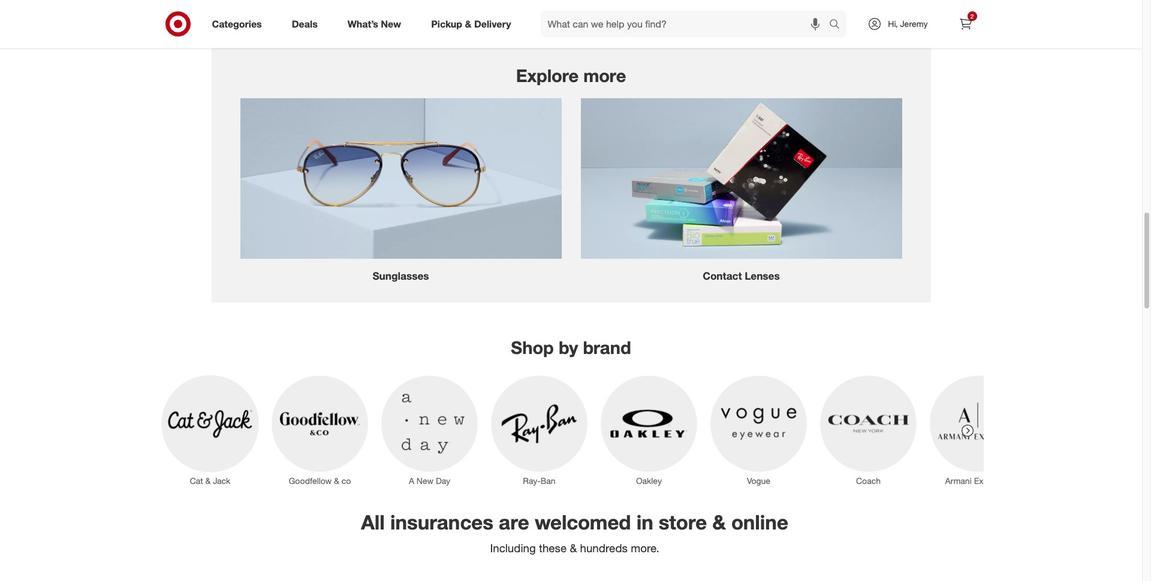 Task type: vqa. For each thing, say whether or not it's contained in the screenshot.
2nd Eyeglasses from the left
yes



Task type: locate. For each thing, give the bounding box(es) containing it.
new right a
[[416, 476, 433, 486]]

co
[[341, 476, 351, 486]]

2 link
[[953, 11, 979, 37]]

a new day
[[409, 476, 450, 486]]

0 horizontal spatial eyeglasses
[[340, 20, 395, 32]]

kids' eyeglasses link
[[685, 0, 912, 33]]

a new day link
[[381, 375, 478, 488]]

cat & jack
[[190, 476, 230, 486]]

& for cat
[[205, 476, 210, 486]]

new inside a new day link
[[416, 476, 433, 486]]

women's
[[293, 20, 337, 32]]

day
[[436, 476, 450, 486]]

ray-
[[523, 476, 541, 486]]

coach
[[856, 476, 881, 486]]

hi, jeremy
[[889, 19, 928, 29]]

delivery
[[474, 18, 511, 30]]

brand
[[583, 337, 631, 359]]

2 horizontal spatial eyeglasses
[[784, 20, 840, 32]]

all insurances are welcomed in store & online
[[361, 511, 789, 535]]

new inside 'what's new' 'link'
[[381, 18, 401, 30]]

a new day image
[[381, 375, 478, 473]]

& right cat
[[205, 476, 210, 486]]

vogue link
[[710, 375, 808, 488]]

cat & jack image
[[161, 375, 259, 473]]

kids' eyeglasses
[[757, 20, 840, 32]]

&
[[465, 18, 472, 30], [205, 476, 210, 486], [334, 476, 339, 486], [713, 511, 726, 535], [570, 542, 577, 555]]

jeremy
[[901, 19, 928, 29]]

a
[[409, 476, 414, 486]]

& left co
[[334, 476, 339, 486]]

0 vertical spatial new
[[381, 18, 401, 30]]

& right pickup at the left top of page
[[465, 18, 472, 30]]

what's
[[348, 18, 378, 30]]

1 horizontal spatial new
[[416, 476, 433, 486]]

1 vertical spatial new
[[416, 476, 433, 486]]

eyeglasses for women's eyeglasses
[[340, 20, 395, 32]]

new
[[381, 18, 401, 30], [416, 476, 433, 486]]

oakley link
[[600, 375, 698, 488]]

including these & hundreds more.
[[490, 542, 660, 555]]

eyeglasses for men's eyeglasses
[[559, 20, 615, 32]]

0 horizontal spatial new
[[381, 18, 401, 30]]

exchange
[[974, 476, 1011, 486]]

by
[[559, 337, 578, 359]]

search
[[824, 19, 853, 31]]

women's eyeglasses link
[[231, 0, 458, 33]]

all
[[361, 511, 385, 535]]

search button
[[824, 11, 853, 40]]

armani
[[945, 476, 972, 486]]

1 eyeglasses from the left
[[340, 20, 395, 32]]

categories
[[212, 18, 262, 30]]

new right what's
[[381, 18, 401, 30]]

eyeglasses
[[340, 20, 395, 32], [559, 20, 615, 32], [784, 20, 840, 32]]

in
[[637, 511, 654, 535]]

shop
[[511, 337, 554, 359]]

eyeglasses inside "link"
[[559, 20, 615, 32]]

& for pickup
[[465, 18, 472, 30]]

jack
[[213, 476, 230, 486]]

3 eyeglasses from the left
[[784, 20, 840, 32]]

more.
[[631, 542, 660, 555]]

pickup & delivery link
[[421, 11, 526, 37]]

are
[[499, 511, 529, 535]]

women's eyeglasses
[[293, 20, 395, 32]]

1 horizontal spatial eyeglasses
[[559, 20, 615, 32]]

men's eyeglasses
[[528, 20, 615, 32]]

2 eyeglasses from the left
[[559, 20, 615, 32]]

vogue
[[747, 476, 771, 486]]



Task type: describe. For each thing, give the bounding box(es) containing it.
contact lenses
[[703, 270, 780, 283]]

shop by brand
[[511, 337, 631, 359]]

these
[[539, 542, 567, 555]]

contact lenses link
[[571, 89, 912, 284]]

cat & jack link
[[161, 375, 259, 488]]

new for a
[[416, 476, 433, 486]]

armani exchange
[[945, 476, 1011, 486]]

oakley
[[636, 476, 662, 486]]

cat
[[190, 476, 203, 486]]

sunglasses link
[[231, 89, 571, 284]]

coach link
[[820, 375, 917, 488]]

explore
[[516, 65, 579, 86]]

pickup
[[431, 18, 463, 30]]

pickup & delivery
[[431, 18, 511, 30]]

ban
[[541, 476, 556, 486]]

goodfellow
[[289, 476, 332, 486]]

ray-ban
[[523, 476, 556, 486]]

goodfellow & co link
[[271, 375, 369, 488]]

armani exchange link
[[929, 375, 1027, 488]]

2
[[971, 13, 974, 20]]

vogue image
[[710, 375, 808, 473]]

& right store at the bottom of page
[[713, 511, 726, 535]]

including
[[490, 542, 536, 555]]

welcomed
[[535, 511, 631, 535]]

What can we help you find? suggestions appear below search field
[[541, 11, 833, 37]]

kids'
[[757, 20, 782, 32]]

deals
[[292, 18, 318, 30]]

what's new
[[348, 18, 401, 30]]

lenses
[[745, 270, 780, 283]]

hundreds
[[580, 542, 628, 555]]

contact
[[703, 270, 742, 283]]

goodfellow & co image
[[271, 375, 369, 473]]

store
[[659, 511, 707, 535]]

oakley image
[[600, 375, 698, 473]]

online
[[732, 511, 789, 535]]

ray ban image
[[490, 375, 588, 473]]

hi,
[[889, 19, 898, 29]]

sunglasses
[[373, 270, 429, 283]]

& right these
[[570, 542, 577, 555]]

eyeglasses for kids' eyeglasses
[[784, 20, 840, 32]]

& for goodfellow
[[334, 476, 339, 486]]

goodfellow & co
[[289, 476, 351, 486]]

new for what's
[[381, 18, 401, 30]]

men's
[[528, 20, 556, 32]]

explore more
[[516, 65, 626, 86]]

what's new link
[[338, 11, 416, 37]]

insurances
[[390, 511, 494, 535]]

men's eyeglasses link
[[458, 0, 685, 33]]

more
[[584, 65, 626, 86]]

coach image
[[820, 375, 917, 473]]

deals link
[[282, 11, 333, 37]]

ray-ban link
[[490, 375, 588, 488]]

armani exchange image
[[929, 375, 1027, 473]]

categories link
[[202, 11, 277, 37]]



